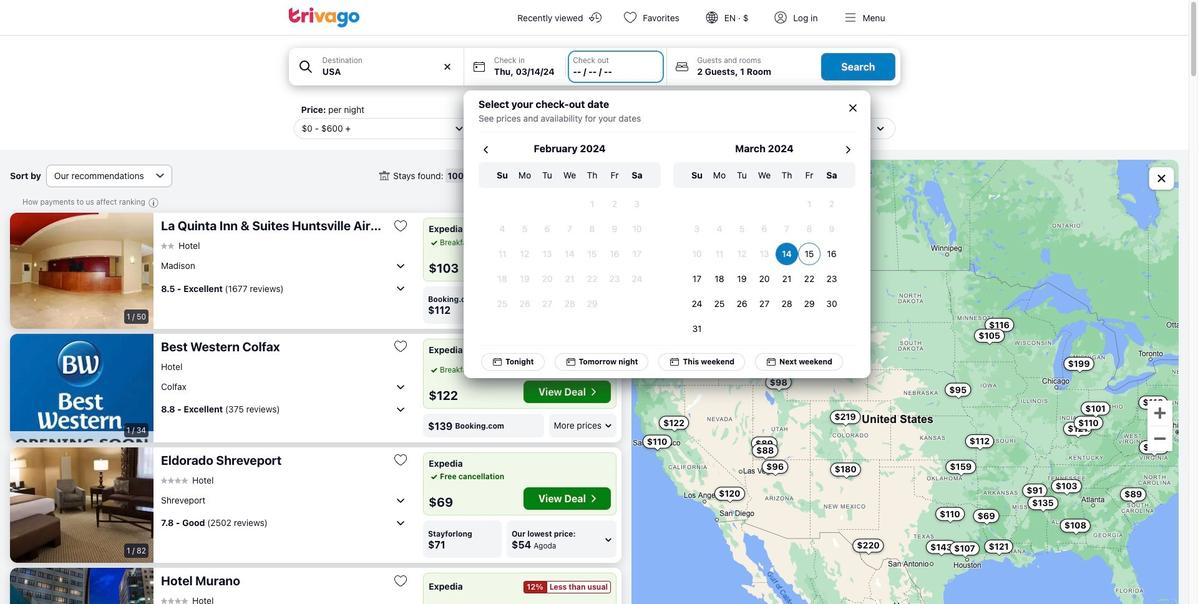 Task type: vqa. For each thing, say whether or not it's contained in the screenshot.
the topmost Popular choice
no



Task type: locate. For each thing, give the bounding box(es) containing it.
None field
[[289, 48, 464, 86]]

la quinta inn & suites huntsville airport madison, (madison, usa) image
[[10, 213, 154, 329]]

eldorado shreveport, (shreveport, usa) image
[[10, 447, 154, 563]]

hotel murano, (tacoma, usa) image
[[10, 568, 154, 604]]

best western colfax, (colfax, usa) image
[[10, 334, 154, 442]]

Where to? search field
[[322, 65, 456, 78]]

next image
[[840, 142, 855, 157]]



Task type: describe. For each thing, give the bounding box(es) containing it.
trivago logo image
[[289, 7, 360, 27]]

map region
[[632, 160, 1179, 604]]

previous image
[[478, 142, 493, 157]]

clear image
[[442, 61, 453, 72]]



